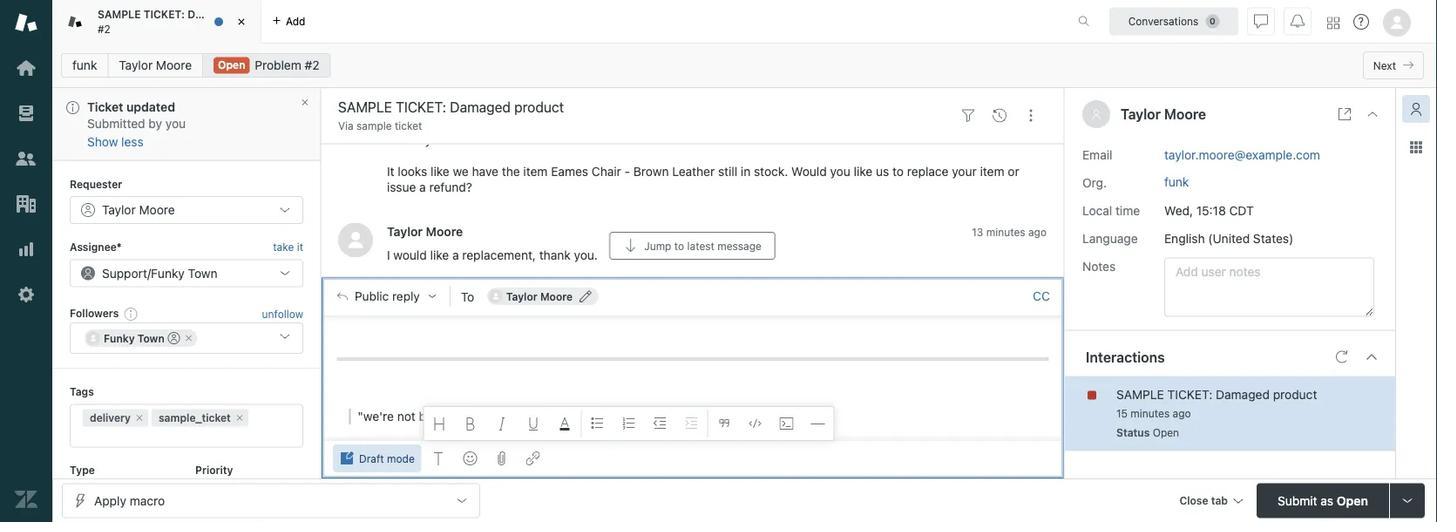 Task type: describe. For each thing, give the bounding box(es) containing it.
support / funky town
[[102, 266, 218, 280]]

1 horizontal spatial you
[[425, 133, 445, 147]]

it looks like we have the item
[[387, 164, 551, 179]]

thank
[[387, 133, 422, 147]]

requester
[[70, 177, 122, 189]]

unfollow button
[[262, 305, 303, 321]]

displays possible ticket submission types image
[[1401, 494, 1415, 508]]

next button
[[1363, 51, 1424, 79]]

funky inside 'option'
[[104, 332, 135, 344]]

chair
[[592, 164, 621, 179]]

tab
[[1211, 495, 1228, 507]]

submitted
[[87, 116, 145, 131]]

funky inside assignee* element
[[151, 266, 185, 280]]

as
[[1321, 493, 1334, 508]]

jump
[[644, 240, 672, 252]]

taylor moore link inside conversationlabel log
[[387, 224, 463, 239]]

moore inside requester element
[[139, 202, 175, 217]]

notes
[[1083, 259, 1116, 273]]

get help image
[[1354, 14, 1369, 30]]

insert emojis image
[[464, 452, 477, 465]]

problem #2
[[255, 58, 320, 72]]

moore up the taylor.moore@example.com
[[1165, 106, 1207, 122]]

that.
[[468, 133, 493, 147]]

bent"
[[485, 409, 516, 424]]

take it
[[273, 240, 303, 253]]

like for i would like a replacement, thank you.
[[430, 248, 449, 263]]

local time
[[1083, 203, 1140, 218]]

taylor.moore@example.com
[[1165, 147, 1321, 162]]

customer context image
[[1410, 102, 1423, 116]]

product for sample ticket: damaged product 15 minutes ago status open
[[1273, 387, 1318, 401]]

time
[[1116, 203, 1140, 218]]

i
[[387, 248, 390, 263]]

apply macro
[[94, 493, 165, 508]]

have
[[472, 164, 499, 179]]

taylor moore inside the secondary element
[[119, 58, 192, 72]]

damaged for sample ticket: damaged product 15 minutes ago status open
[[1216, 387, 1270, 401]]

to inside eames chair - brown leather still in stock. would you like us to replace your item or issue a refund?
[[893, 164, 904, 179]]

funk link inside the secondary element
[[61, 53, 108, 78]]

#2 inside the secondary element
[[305, 58, 320, 72]]

you inside "ticket updated submitted by you show less"
[[165, 116, 186, 131]]

jump to latest message
[[644, 240, 762, 252]]

numbered list (cmd shift 7) image
[[622, 417, 636, 431]]

quote (cmd shift 9) image
[[717, 417, 731, 431]]

remove image inside funky town 'option'
[[184, 333, 194, 343]]

add
[[286, 15, 306, 27]]

button displays agent's chat status as invisible. image
[[1254, 14, 1268, 28]]

13 minutes ago
[[972, 226, 1047, 238]]

unfollow
[[262, 307, 303, 319]]

replace
[[907, 164, 949, 179]]

sample ticket: damaged product #2
[[98, 8, 280, 35]]

mode
[[387, 452, 415, 465]]

15
[[1117, 408, 1128, 420]]

ticket updated submitted by you show less
[[87, 100, 186, 148]]

1 horizontal spatial close image
[[1366, 107, 1380, 121]]

wed, 15:18 cdt
[[1165, 203, 1254, 218]]

notifications image
[[1291, 14, 1305, 28]]

zendesk products image
[[1328, 17, 1340, 29]]

#2 inside sample ticket: damaged product #2
[[98, 23, 111, 35]]

just
[[461, 409, 481, 424]]

take
[[273, 240, 294, 253]]

13
[[972, 226, 984, 238]]

updated
[[126, 100, 175, 114]]

us
[[876, 164, 889, 179]]

- inside eames chair - brown leather still in stock. would you like us to replace your item or issue a refund?
[[625, 164, 630, 179]]

code span (ctrl shift 5) image
[[749, 417, 763, 431]]

main element
[[0, 0, 52, 522]]

15 minutes ago text field
[[1117, 408, 1191, 420]]

horizontal rule (cmd shift l) image
[[811, 417, 825, 431]]

the
[[502, 164, 520, 179]]

apply
[[94, 493, 126, 508]]

user image
[[1091, 109, 1102, 119]]

hide composer image
[[686, 270, 700, 284]]

customers image
[[15, 147, 37, 170]]

1 item from the left
[[523, 164, 548, 179]]

decrease indent (cmd [) image
[[654, 417, 668, 431]]

increase indent (cmd ]) image
[[685, 417, 699, 431]]

next
[[1374, 59, 1396, 71]]

ticket
[[395, 120, 422, 132]]

remove image for sample_ticket
[[234, 412, 245, 423]]

interactions
[[1086, 349, 1165, 365]]

events image
[[993, 109, 1007, 123]]

ticket actions image
[[1024, 109, 1038, 123]]

(united
[[1208, 231, 1250, 245]]

ticket: for sample ticket: damaged product 15 minutes ago status open
[[1168, 387, 1213, 401]]

alert containing ticket updated
[[52, 88, 321, 161]]

to inside 'button'
[[675, 240, 684, 252]]

minutes inside conversationlabel log
[[987, 226, 1026, 238]]

show less button
[[87, 134, 144, 149]]

taylor moore link inside the secondary element
[[108, 53, 203, 78]]

like inside eames chair - brown leather still in stock. would you like us to replace your item or issue a refund?
[[854, 164, 873, 179]]

13 minutes ago text field
[[972, 226, 1047, 238]]

still
[[718, 164, 738, 179]]

wed,
[[1165, 203, 1193, 218]]

would
[[792, 164, 827, 179]]

- inside public reply composer draft mode text box
[[519, 409, 525, 424]]

draft mode
[[359, 452, 415, 465]]

code block (ctrl shift 6) image
[[780, 417, 794, 431]]

funk inside the secondary element
[[72, 58, 97, 72]]

bold (cmd b) image
[[464, 417, 478, 431]]

moore left edit user icon
[[540, 290, 573, 303]]

15:18
[[1197, 203, 1226, 218]]

sample for sample ticket: damaged product #2
[[98, 8, 141, 21]]

taylor inside taylor moore link
[[119, 58, 153, 72]]

looks
[[398, 164, 427, 179]]

followers element
[[70, 322, 303, 353]]

sample
[[357, 120, 392, 132]]

you.
[[574, 248, 598, 263]]

headings image
[[433, 417, 447, 431]]

thank
[[539, 248, 571, 263]]

zendesk support image
[[15, 11, 37, 34]]

refund?
[[429, 180, 472, 194]]

p!nk
[[528, 409, 554, 424]]

minutes inside sample ticket: damaged product 15 minutes ago status open
[[1131, 408, 1170, 420]]

brown
[[634, 164, 669, 179]]

moore inside conversationlabel log
[[426, 224, 463, 239]]

funkytownclown1@gmail.com image
[[86, 331, 100, 345]]

conversations
[[1129, 15, 1199, 27]]

Public reply composer Draft mode text field
[[329, 295, 1057, 479]]

add link (cmd k) image
[[526, 452, 540, 465]]

or
[[1008, 164, 1020, 179]]

italic (cmd i) image
[[496, 417, 510, 431]]

secondary element
[[52, 48, 1437, 83]]

eames
[[551, 164, 588, 179]]

zendesk image
[[15, 488, 37, 511]]

/
[[147, 266, 151, 280]]

format text image
[[432, 452, 446, 465]]

"we're not broken just bent" - p!nk
[[358, 409, 554, 424]]

org.
[[1083, 175, 1107, 190]]

user is an agent image
[[168, 332, 180, 344]]

underline (cmd u) image
[[527, 417, 541, 431]]

town inside assignee* element
[[188, 266, 218, 280]]

type
[[70, 464, 95, 476]]

filter image
[[961, 109, 975, 123]]



Task type: vqa. For each thing, say whether or not it's contained in the screenshot.
local
yes



Task type: locate. For each thing, give the bounding box(es) containing it.
0 horizontal spatial a
[[419, 180, 426, 194]]

you inside eames chair - brown leather still in stock. would you like us to replace your item or issue a refund?
[[830, 164, 851, 179]]

minutes up status
[[1131, 408, 1170, 420]]

remove image right sample_ticket
[[234, 412, 245, 423]]

0 vertical spatial funk
[[72, 58, 97, 72]]

#2
[[98, 23, 111, 35], [305, 58, 320, 72]]

2 item from the left
[[980, 164, 1005, 179]]

1 horizontal spatial funk
[[1165, 174, 1189, 189]]

like right would
[[430, 248, 449, 263]]

public reply
[[355, 289, 420, 304]]

0 horizontal spatial sample
[[98, 8, 141, 21]]

organizations image
[[15, 193, 37, 215]]

like for it looks like we have the item
[[431, 164, 450, 179]]

1 horizontal spatial taylor moore link
[[387, 224, 463, 239]]

Subject field
[[335, 97, 949, 118]]

0 horizontal spatial open
[[218, 59, 245, 71]]

by
[[149, 116, 162, 131]]

taylor
[[119, 58, 153, 72], [1121, 106, 1161, 122], [102, 202, 136, 217], [387, 224, 423, 239], [506, 290, 538, 303]]

take it button
[[273, 238, 303, 256]]

requester element
[[70, 196, 303, 224]]

ticket
[[87, 100, 123, 114]]

0 vertical spatial you
[[165, 116, 186, 131]]

#2 right 'zendesk support' image
[[98, 23, 111, 35]]

ago right 15
[[1173, 408, 1191, 420]]

taylor up 'updated'
[[119, 58, 153, 72]]

0 horizontal spatial taylor moore link
[[108, 53, 203, 78]]

it
[[387, 164, 394, 179]]

item inside eames chair - brown leather still in stock. would you like us to replace your item or issue a refund?
[[980, 164, 1005, 179]]

tags
[[70, 385, 94, 397]]

1 horizontal spatial remove image
[[184, 333, 194, 343]]

macro
[[130, 493, 165, 508]]

minutes right 13
[[987, 226, 1026, 238]]

latest
[[687, 240, 715, 252]]

tab
[[52, 0, 280, 44]]

1 horizontal spatial town
[[188, 266, 218, 280]]

funky town
[[104, 332, 165, 344]]

sample for sample ticket: damaged product 15 minutes ago status open
[[1117, 387, 1164, 401]]

funky right support in the bottom of the page
[[151, 266, 185, 280]]

0 horizontal spatial product
[[239, 8, 280, 21]]

product
[[239, 8, 280, 21], [1273, 387, 1318, 401]]

problem
[[255, 58, 301, 72]]

funk link up 'ticket'
[[61, 53, 108, 78]]

item left or
[[980, 164, 1005, 179]]

sample ticket: damaged product 15 minutes ago status open
[[1117, 387, 1318, 439]]

bulleted list (cmd shift 8) image
[[591, 417, 605, 431]]

1 horizontal spatial open
[[1153, 427, 1179, 439]]

taylor right user icon
[[1121, 106, 1161, 122]]

Add user notes text field
[[1165, 258, 1375, 317]]

moore
[[156, 58, 192, 72], [1165, 106, 1207, 122], [139, 202, 175, 217], [426, 224, 463, 239], [540, 290, 573, 303]]

0 vertical spatial to
[[893, 164, 904, 179]]

conversationlabel log
[[321, 76, 1064, 278]]

cc
[[1033, 289, 1050, 304]]

sample inside sample ticket: damaged product #2
[[98, 8, 141, 21]]

less
[[121, 134, 144, 148]]

you right by
[[165, 116, 186, 131]]

close image
[[233, 13, 250, 31], [1366, 107, 1380, 121]]

taylor moore inside conversationlabel log
[[387, 224, 463, 239]]

1 vertical spatial funky
[[104, 332, 135, 344]]

taylor moore up would
[[387, 224, 463, 239]]

for
[[449, 133, 464, 147]]

message
[[718, 240, 762, 252]]

ticket: inside sample ticket: damaged product #2
[[144, 8, 185, 21]]

0 horizontal spatial you
[[165, 116, 186, 131]]

1 vertical spatial product
[[1273, 387, 1318, 401]]

close image inside tabs tab list
[[233, 13, 250, 31]]

0 horizontal spatial funk
[[72, 58, 97, 72]]

0 horizontal spatial close image
[[233, 13, 250, 31]]

conversations button
[[1110, 7, 1239, 35]]

remove image right delivery
[[134, 412, 145, 423]]

0 vertical spatial minutes
[[987, 226, 1026, 238]]

funky right funkytownclown1@gmail.com 'image'
[[104, 332, 135, 344]]

close ticket collision notification image
[[300, 97, 310, 108]]

local
[[1083, 203, 1112, 218]]

0 horizontal spatial damaged
[[188, 8, 236, 21]]

item right 'the'
[[523, 164, 548, 179]]

ticket: inside sample ticket: damaged product 15 minutes ago status open
[[1168, 387, 1213, 401]]

0 vertical spatial ago
[[1029, 226, 1047, 238]]

0 vertical spatial taylor moore link
[[108, 53, 203, 78]]

taylor moore link up 'updated'
[[108, 53, 203, 78]]

0 horizontal spatial funk link
[[61, 53, 108, 78]]

close tab
[[1180, 495, 1228, 507]]

taylor down requester
[[102, 202, 136, 217]]

reply
[[392, 289, 420, 304]]

1 vertical spatial #2
[[305, 58, 320, 72]]

1 vertical spatial damaged
[[1216, 387, 1270, 401]]

2 vertical spatial you
[[830, 164, 851, 179]]

damaged
[[188, 8, 236, 21], [1216, 387, 1270, 401]]

open down 15 minutes ago text field
[[1153, 427, 1179, 439]]

1 vertical spatial funk link
[[1165, 174, 1189, 189]]

sample_ticket
[[159, 411, 231, 424]]

town right /
[[188, 266, 218, 280]]

2 horizontal spatial remove image
[[234, 412, 245, 423]]

0 vertical spatial funky
[[151, 266, 185, 280]]

taylor up would
[[387, 224, 423, 239]]

like up refund?
[[431, 164, 450, 179]]

0 vertical spatial damaged
[[188, 8, 236, 21]]

in
[[741, 164, 751, 179]]

0 vertical spatial a
[[419, 180, 426, 194]]

1 horizontal spatial #2
[[305, 58, 320, 72]]

ticket: for sample ticket: damaged product #2
[[144, 8, 185, 21]]

moore up would
[[426, 224, 463, 239]]

you left for
[[425, 133, 445, 147]]

damaged inside sample ticket: damaged product #2
[[188, 8, 236, 21]]

leather
[[672, 164, 715, 179]]

1 horizontal spatial funky
[[151, 266, 185, 280]]

open inside sample ticket: damaged product 15 minutes ago status open
[[1153, 427, 1179, 439]]

taylor right taylor.moore@example.com image
[[506, 290, 538, 303]]

1 horizontal spatial minutes
[[1131, 408, 1170, 420]]

product for sample ticket: damaged product #2
[[239, 8, 280, 21]]

get started image
[[15, 57, 37, 79]]

info on adding followers image
[[124, 306, 138, 320]]

we
[[453, 164, 469, 179]]

views image
[[15, 102, 37, 125]]

1 vertical spatial funk
[[1165, 174, 1189, 189]]

2 horizontal spatial you
[[830, 164, 851, 179]]

ago inside conversationlabel log
[[1029, 226, 1047, 238]]

taylor moore down requester
[[102, 202, 175, 217]]

a down "looks"
[[419, 180, 426, 194]]

you
[[165, 116, 186, 131], [425, 133, 445, 147], [830, 164, 851, 179]]

stock.
[[754, 164, 788, 179]]

1 horizontal spatial ago
[[1173, 408, 1191, 420]]

1 horizontal spatial a
[[452, 248, 459, 263]]

1 horizontal spatial funk link
[[1165, 174, 1189, 189]]

1 vertical spatial ago
[[1173, 408, 1191, 420]]

would
[[393, 248, 427, 263]]

avatar image
[[338, 223, 373, 258]]

0 vertical spatial close image
[[233, 13, 250, 31]]

not
[[397, 409, 416, 424]]

0 vertical spatial sample
[[98, 8, 141, 21]]

1 vertical spatial sample
[[1117, 387, 1164, 401]]

issue
[[387, 180, 416, 194]]

1 vertical spatial a
[[452, 248, 459, 263]]

1 horizontal spatial product
[[1273, 387, 1318, 401]]

via
[[338, 120, 354, 132]]

english
[[1165, 231, 1205, 245]]

open inside the secondary element
[[218, 59, 245, 71]]

like left us
[[854, 164, 873, 179]]

open left problem
[[218, 59, 245, 71]]

0 horizontal spatial ago
[[1029, 226, 1047, 238]]

you right would
[[830, 164, 851, 179]]

damaged inside sample ticket: damaged product 15 minutes ago status open
[[1216, 387, 1270, 401]]

funky
[[151, 266, 185, 280], [104, 332, 135, 344]]

ago right 13
[[1029, 226, 1047, 238]]

email
[[1083, 147, 1113, 162]]

product inside sample ticket: damaged product #2
[[239, 8, 280, 21]]

close image right view more details image
[[1366, 107, 1380, 121]]

0 horizontal spatial funky
[[104, 332, 135, 344]]

draft
[[359, 452, 384, 465]]

0 vertical spatial product
[[239, 8, 280, 21]]

status
[[1117, 427, 1150, 439]]

0 horizontal spatial remove image
[[134, 412, 145, 423]]

a inside eames chair - brown leather still in stock. would you like us to replace your item or issue a refund?
[[419, 180, 426, 194]]

0 vertical spatial open
[[218, 59, 245, 71]]

delivery
[[90, 411, 131, 424]]

0 vertical spatial -
[[625, 164, 630, 179]]

taylor moore inside requester element
[[102, 202, 175, 217]]

to
[[893, 164, 904, 179], [675, 240, 684, 252]]

1 vertical spatial to
[[675, 240, 684, 252]]

to right the jump
[[675, 240, 684, 252]]

it
[[297, 240, 303, 253]]

1 horizontal spatial ticket:
[[1168, 387, 1213, 401]]

moore inside the secondary element
[[156, 58, 192, 72]]

tabs tab list
[[52, 0, 1060, 44]]

apps image
[[1410, 140, 1423, 154]]

open right as
[[1337, 493, 1369, 508]]

close
[[1180, 495, 1209, 507]]

taylor moore right taylor.moore@example.com image
[[506, 290, 573, 303]]

0 horizontal spatial item
[[523, 164, 548, 179]]

jump to latest message button
[[609, 232, 776, 260]]

cc button
[[1033, 289, 1050, 304]]

funk up wed,
[[1165, 174, 1189, 189]]

public
[[355, 289, 389, 304]]

1 vertical spatial minutes
[[1131, 408, 1170, 420]]

1 vertical spatial close image
[[1366, 107, 1380, 121]]

- right chair at the left top
[[625, 164, 630, 179]]

your
[[952, 164, 977, 179]]

to
[[461, 289, 474, 304]]

sample inside sample ticket: damaged product 15 minutes ago status open
[[1117, 387, 1164, 401]]

1 horizontal spatial -
[[625, 164, 630, 179]]

remove image
[[184, 333, 194, 343], [134, 412, 145, 423], [234, 412, 245, 423]]

#2 right problem
[[305, 58, 320, 72]]

0 vertical spatial ticket:
[[144, 8, 185, 21]]

remove image right user is an agent icon
[[184, 333, 194, 343]]

0 horizontal spatial town
[[138, 332, 165, 344]]

broken
[[419, 409, 458, 424]]

town inside 'option'
[[138, 332, 165, 344]]

product inside sample ticket: damaged product 15 minutes ago status open
[[1273, 387, 1318, 401]]

0 horizontal spatial #2
[[98, 23, 111, 35]]

followers
[[70, 307, 119, 319]]

submit
[[1278, 493, 1318, 508]]

funk link up wed,
[[1165, 174, 1189, 189]]

0 vertical spatial #2
[[98, 23, 111, 35]]

open
[[218, 59, 245, 71], [1153, 427, 1179, 439], [1337, 493, 1369, 508]]

via sample ticket
[[338, 120, 422, 132]]

eames chair - brown leather still in stock. would you like us to replace your item or issue a refund?
[[387, 164, 1020, 194]]

"we're
[[358, 409, 394, 424]]

i would like a replacement, thank you.
[[387, 248, 598, 263]]

- left underline (cmd u) image
[[519, 409, 525, 424]]

close image left add "popup button"
[[233, 13, 250, 31]]

view more details image
[[1338, 107, 1352, 121]]

2 horizontal spatial open
[[1337, 493, 1369, 508]]

draft mode button
[[333, 445, 422, 472]]

sample
[[98, 8, 141, 21], [1117, 387, 1164, 401]]

1 horizontal spatial item
[[980, 164, 1005, 179]]

1 vertical spatial open
[[1153, 427, 1179, 439]]

funk up 'ticket'
[[72, 58, 97, 72]]

2 vertical spatial open
[[1337, 493, 1369, 508]]

a left replacement,
[[452, 248, 459, 263]]

1 vertical spatial you
[[425, 133, 445, 147]]

-
[[625, 164, 630, 179], [519, 409, 525, 424]]

0 vertical spatial town
[[188, 266, 218, 280]]

to right us
[[893, 164, 904, 179]]

1 vertical spatial ticket:
[[1168, 387, 1213, 401]]

0 vertical spatial funk link
[[61, 53, 108, 78]]

0 horizontal spatial ticket:
[[144, 8, 185, 21]]

user image
[[1093, 110, 1100, 119]]

0 horizontal spatial minutes
[[987, 226, 1026, 238]]

tab containing sample ticket: damaged product
[[52, 0, 280, 44]]

admin image
[[15, 283, 37, 306]]

damaged for sample ticket: damaged product #2
[[188, 8, 236, 21]]

town left user is an agent icon
[[138, 332, 165, 344]]

public reply button
[[322, 278, 450, 315]]

1 horizontal spatial damaged
[[1216, 387, 1270, 401]]

taylor moore up 'updated'
[[119, 58, 192, 72]]

0 horizontal spatial to
[[675, 240, 684, 252]]

reporting image
[[15, 238, 37, 261]]

edit user image
[[580, 290, 592, 303]]

minutes
[[987, 226, 1026, 238], [1131, 408, 1170, 420]]

taylor.moore@example.com image
[[489, 290, 503, 304]]

show
[[87, 134, 118, 148]]

alert
[[52, 88, 321, 161]]

taylor inside conversationlabel log
[[387, 224, 423, 239]]

taylor moore link up would
[[387, 224, 463, 239]]

1 vertical spatial taylor moore link
[[387, 224, 463, 239]]

support
[[102, 266, 147, 280]]

1 vertical spatial town
[[138, 332, 165, 344]]

assignee* element
[[70, 259, 303, 287]]

add attachment image
[[495, 452, 509, 465]]

0 horizontal spatial -
[[519, 409, 525, 424]]

moore up the support / funky town
[[139, 202, 175, 217]]

1 horizontal spatial sample
[[1117, 387, 1164, 401]]

taylor moore right user icon
[[1121, 106, 1207, 122]]

language
[[1083, 231, 1138, 245]]

ago inside sample ticket: damaged product 15 minutes ago status open
[[1173, 408, 1191, 420]]

funky town option
[[85, 329, 198, 347]]

remove image for delivery
[[134, 412, 145, 423]]

cdt
[[1230, 203, 1254, 218]]

1 horizontal spatial to
[[893, 164, 904, 179]]

taylor inside requester element
[[102, 202, 136, 217]]

moore down sample ticket: damaged product #2
[[156, 58, 192, 72]]

1 vertical spatial -
[[519, 409, 525, 424]]

replacement,
[[462, 248, 536, 263]]



